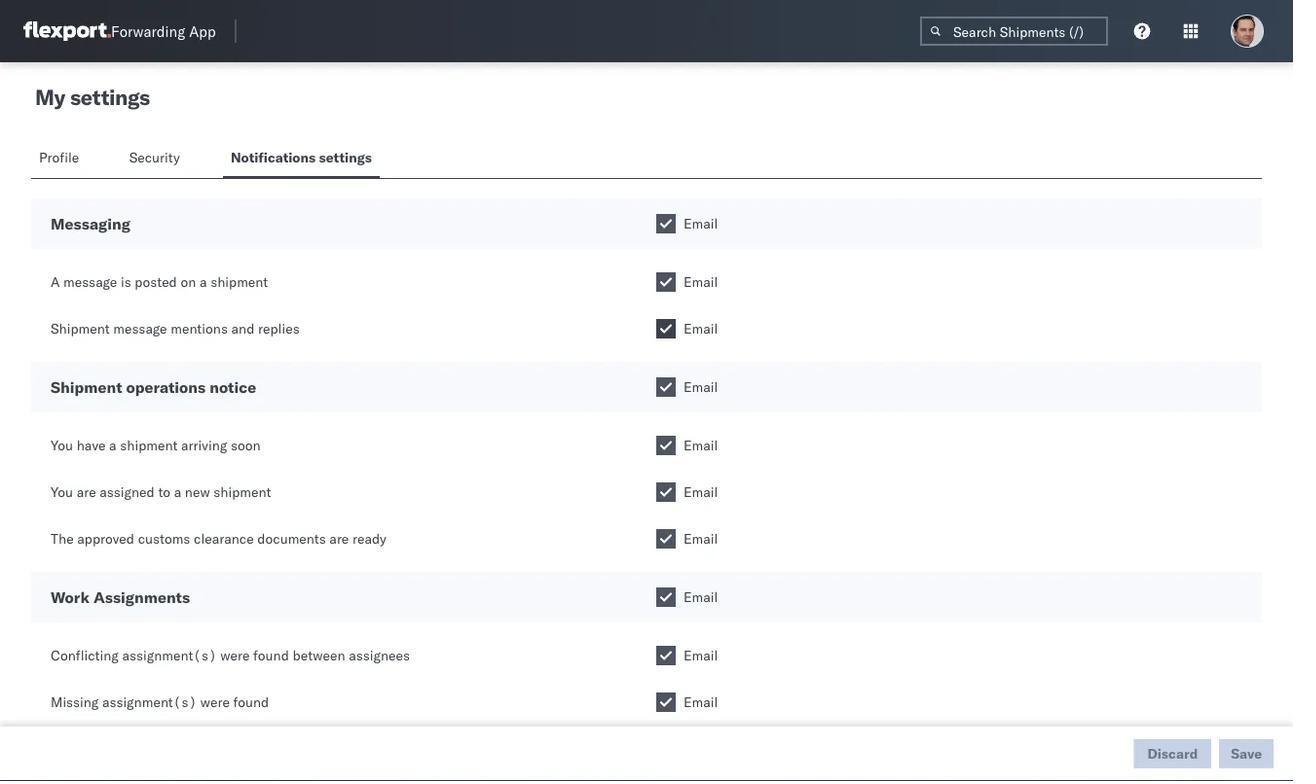 Task type: describe. For each thing, give the bounding box(es) containing it.
notifications settings
[[231, 149, 372, 166]]

message for shipment
[[113, 320, 167, 337]]

is
[[121, 274, 131, 291]]

1 vertical spatial a
[[109, 437, 116, 454]]

documents
[[257, 531, 326, 548]]

a message is posted on a shipment
[[51, 274, 268, 291]]

2 vertical spatial a
[[174, 484, 181, 501]]

conflicting
[[51, 647, 119, 665]]

forwarding app
[[111, 22, 216, 40]]

email for messaging
[[684, 215, 718, 232]]

operations
[[126, 378, 206, 397]]

1 vertical spatial shipment
[[120, 437, 178, 454]]

mentions
[[171, 320, 228, 337]]

notifications
[[231, 149, 316, 166]]

missing
[[51, 694, 99, 711]]

assignment(s) for missing
[[102, 694, 197, 711]]

settings for my settings
[[70, 84, 150, 111]]

email for the approved customs clearance documents are ready
[[684, 531, 718, 548]]

profile
[[39, 149, 79, 166]]

security button
[[121, 140, 192, 178]]

Search Shipments (/) text field
[[920, 17, 1108, 46]]

1 vertical spatial are
[[329, 531, 349, 548]]

missing assignment(s) were found
[[51, 694, 269, 711]]

assignees
[[349, 647, 410, 665]]

email for missing assignment(s) were found
[[684, 694, 718, 711]]

work
[[51, 588, 90, 608]]

notice
[[210, 378, 256, 397]]

found for missing assignment(s) were found
[[233, 694, 269, 711]]

approved
[[77, 531, 134, 548]]

the
[[51, 531, 74, 548]]

0 horizontal spatial are
[[77, 484, 96, 501]]

shipment operations notice
[[51, 378, 256, 397]]

security
[[129, 149, 180, 166]]

shipment for shipment message mentions and replies
[[51, 320, 110, 337]]

shipment message mentions and replies
[[51, 320, 300, 337]]

flexport. image
[[23, 21, 111, 41]]

my
[[35, 84, 65, 111]]

to
[[158, 484, 170, 501]]

notifications settings button
[[223, 140, 380, 178]]

work assignments
[[51, 588, 190, 608]]

the approved customs clearance documents are ready
[[51, 531, 386, 548]]

customs
[[138, 531, 190, 548]]

you are assigned to a new shipment
[[51, 484, 271, 501]]

found for conflicting assignment(s) were found between assignees
[[253, 647, 289, 665]]

email for you are assigned to a new shipment
[[684, 484, 718, 501]]

app
[[189, 22, 216, 40]]

ready
[[352, 531, 386, 548]]

forwarding
[[111, 22, 185, 40]]

replies
[[258, 320, 300, 337]]

new
[[185, 484, 210, 501]]

shipment for a
[[210, 274, 268, 291]]



Task type: locate. For each thing, give the bounding box(es) containing it.
0 vertical spatial shipment
[[51, 320, 110, 337]]

0 vertical spatial are
[[77, 484, 96, 501]]

a right to
[[174, 484, 181, 501]]

1 vertical spatial message
[[113, 320, 167, 337]]

2 email from the top
[[684, 274, 718, 291]]

1 you from the top
[[51, 437, 73, 454]]

0 vertical spatial a
[[200, 274, 207, 291]]

shipment
[[210, 274, 268, 291], [120, 437, 178, 454], [214, 484, 271, 501]]

settings inside button
[[319, 149, 372, 166]]

3 email from the top
[[684, 320, 718, 337]]

6 email from the top
[[684, 484, 718, 501]]

you left have
[[51, 437, 73, 454]]

8 email from the top
[[684, 589, 718, 606]]

assignment(s)
[[122, 647, 217, 665], [102, 694, 197, 711]]

between
[[293, 647, 345, 665]]

clearance
[[194, 531, 254, 548]]

assignment(s) up the missing assignment(s) were found
[[122, 647, 217, 665]]

shipment up and
[[210, 274, 268, 291]]

you for you have a shipment arriving soon
[[51, 437, 73, 454]]

1 email from the top
[[684, 215, 718, 232]]

assigned
[[100, 484, 155, 501]]

1 vertical spatial shipment
[[51, 378, 122, 397]]

1 vertical spatial settings
[[319, 149, 372, 166]]

on
[[181, 274, 196, 291]]

forwarding app link
[[23, 21, 216, 41]]

a
[[51, 274, 60, 291]]

were
[[220, 647, 250, 665], [200, 694, 230, 711]]

email for shipment operations notice
[[684, 379, 718, 396]]

2 vertical spatial shipment
[[214, 484, 271, 501]]

have
[[77, 437, 106, 454]]

0 horizontal spatial settings
[[70, 84, 150, 111]]

1 horizontal spatial are
[[329, 531, 349, 548]]

1 vertical spatial found
[[233, 694, 269, 711]]

shipment for shipment operations notice
[[51, 378, 122, 397]]

a right the on
[[200, 274, 207, 291]]

2 you from the top
[[51, 484, 73, 501]]

were for conflicting
[[220, 647, 250, 665]]

1 horizontal spatial settings
[[319, 149, 372, 166]]

a
[[200, 274, 207, 291], [109, 437, 116, 454], [174, 484, 181, 501]]

shipment up have
[[51, 378, 122, 397]]

arriving
[[181, 437, 227, 454]]

email for conflicting assignment(s) were found between assignees
[[684, 647, 718, 665]]

are left assigned
[[77, 484, 96, 501]]

10 email from the top
[[684, 694, 718, 711]]

my settings
[[35, 84, 150, 111]]

settings for notifications settings
[[319, 149, 372, 166]]

message down is
[[113, 320, 167, 337]]

you have a shipment arriving soon
[[51, 437, 261, 454]]

found left between
[[253, 647, 289, 665]]

message right a
[[63, 274, 117, 291]]

1 shipment from the top
[[51, 320, 110, 337]]

you up the
[[51, 484, 73, 501]]

shipment
[[51, 320, 110, 337], [51, 378, 122, 397]]

None checkbox
[[656, 273, 676, 292], [656, 436, 676, 456], [656, 530, 676, 549], [656, 588, 676, 608], [656, 693, 676, 713], [656, 273, 676, 292], [656, 436, 676, 456], [656, 530, 676, 549], [656, 588, 676, 608], [656, 693, 676, 713]]

0 vertical spatial assignment(s)
[[122, 647, 217, 665]]

settings right "my"
[[70, 84, 150, 111]]

2 horizontal spatial a
[[200, 274, 207, 291]]

posted
[[135, 274, 177, 291]]

0 vertical spatial message
[[63, 274, 117, 291]]

message
[[63, 274, 117, 291], [113, 320, 167, 337]]

found down conflicting assignment(s) were found between assignees on the left of page
[[233, 694, 269, 711]]

soon
[[231, 437, 261, 454]]

conflicting assignment(s) were found between assignees
[[51, 647, 410, 665]]

0 vertical spatial shipment
[[210, 274, 268, 291]]

were down conflicting assignment(s) were found between assignees on the left of page
[[200, 694, 230, 711]]

None checkbox
[[656, 214, 676, 234], [656, 319, 676, 339], [656, 378, 676, 397], [656, 483, 676, 502], [656, 647, 676, 666], [656, 214, 676, 234], [656, 319, 676, 339], [656, 378, 676, 397], [656, 483, 676, 502], [656, 647, 676, 666]]

4 email from the top
[[684, 379, 718, 396]]

1 vertical spatial you
[[51, 484, 73, 501]]

shipment down a
[[51, 320, 110, 337]]

and
[[231, 320, 255, 337]]

0 vertical spatial found
[[253, 647, 289, 665]]

shipment right new
[[214, 484, 271, 501]]

you for you are assigned to a new shipment
[[51, 484, 73, 501]]

0 horizontal spatial a
[[109, 437, 116, 454]]

settings
[[70, 84, 150, 111], [319, 149, 372, 166]]

were left between
[[220, 647, 250, 665]]

0 vertical spatial you
[[51, 437, 73, 454]]

messaging
[[51, 214, 130, 234]]

1 vertical spatial assignment(s)
[[102, 694, 197, 711]]

0 vertical spatial settings
[[70, 84, 150, 111]]

profile button
[[31, 140, 90, 178]]

were for missing
[[200, 694, 230, 711]]

email
[[684, 215, 718, 232], [684, 274, 718, 291], [684, 320, 718, 337], [684, 379, 718, 396], [684, 437, 718, 454], [684, 484, 718, 501], [684, 531, 718, 548], [684, 589, 718, 606], [684, 647, 718, 665], [684, 694, 718, 711]]

email for shipment message mentions and replies
[[684, 320, 718, 337]]

assignments
[[93, 588, 190, 608]]

7 email from the top
[[684, 531, 718, 548]]

a right have
[[109, 437, 116, 454]]

1 vertical spatial were
[[200, 694, 230, 711]]

shipment for new
[[214, 484, 271, 501]]

email for a message is posted on a shipment
[[684, 274, 718, 291]]

0 vertical spatial were
[[220, 647, 250, 665]]

are left ready
[[329, 531, 349, 548]]

9 email from the top
[[684, 647, 718, 665]]

assignment(s) for conflicting
[[122, 647, 217, 665]]

1 horizontal spatial a
[[174, 484, 181, 501]]

email for you have a shipment arriving soon
[[684, 437, 718, 454]]

5 email from the top
[[684, 437, 718, 454]]

assignment(s) right the missing
[[102, 694, 197, 711]]

message for a
[[63, 274, 117, 291]]

email for work assignments
[[684, 589, 718, 606]]

you
[[51, 437, 73, 454], [51, 484, 73, 501]]

found
[[253, 647, 289, 665], [233, 694, 269, 711]]

are
[[77, 484, 96, 501], [329, 531, 349, 548]]

2 shipment from the top
[[51, 378, 122, 397]]

shipment up you are assigned to a new shipment
[[120, 437, 178, 454]]

settings right 'notifications'
[[319, 149, 372, 166]]



Task type: vqa. For each thing, say whether or not it's contained in the screenshot.
the Notifications
yes



